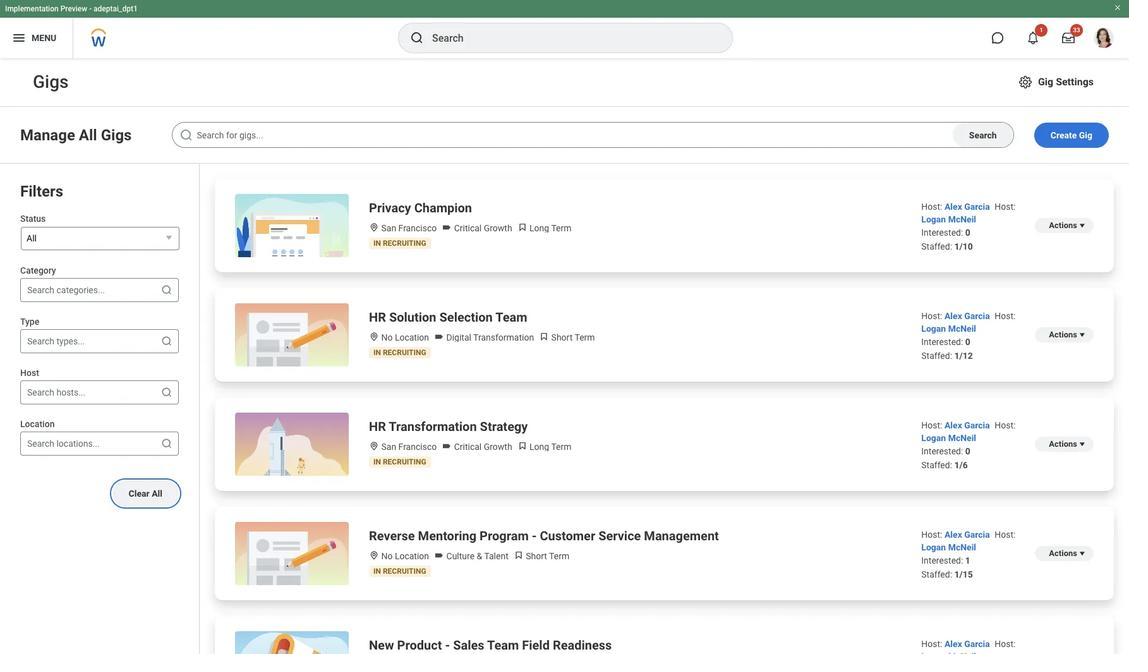 Task type: describe. For each thing, give the bounding box(es) containing it.
logan for selection
[[922, 324, 946, 334]]

manage all gigs
[[20, 126, 132, 144]]

alex garcia button for program
[[945, 530, 992, 540]]

staffed: for strategy
[[922, 460, 953, 470]]

1 inside host: alex garcia host: logan mcneil interested: 1 staffed: 1/15
[[966, 556, 971, 566]]

2 actions button from the top
[[1035, 437, 1094, 452]]

search hosts...
[[27, 387, 85, 397]]

caret down image for privacy champion
[[1078, 221, 1088, 231]]

preview
[[60, 4, 87, 13]]

search for search categories...
[[27, 285, 54, 295]]

status
[[20, 214, 46, 224]]

host: alex garcia host: logan mcneil interested: 0 staffed: 1/6
[[922, 420, 1016, 470]]

logan mcneil button for selection
[[922, 324, 977, 334]]

logan inside host: alex garcia host: logan mcneil interested: 0 staffed: 1/10
[[922, 214, 946, 224]]

recruiting for transformation
[[383, 458, 426, 466]]

search locations...
[[27, 438, 100, 449]]

hr transformation strategy
[[369, 419, 528, 434]]

1 alex garcia button from the top
[[945, 202, 992, 212]]

all inside dropdown button
[[27, 233, 37, 243]]

Search text field
[[172, 122, 1014, 148]]

logan mcneil button for strategy
[[922, 433, 977, 443]]

interested: for program
[[922, 556, 963, 566]]

caret down image for reverse mentoring program - customer service management
[[1078, 549, 1088, 559]]

profile logan mcneil image
[[1094, 28, 1114, 51]]

service
[[599, 528, 641, 544]]

long term for privacy champion
[[528, 223, 572, 233]]

close environment banner image
[[1114, 4, 1122, 11]]

logan mcneil button for program
[[922, 542, 977, 552]]

caret down image for hr solution selection team
[[1078, 330, 1088, 340]]

manage
[[20, 126, 75, 144]]

1 vertical spatial location
[[20, 419, 55, 429]]

interested: for strategy
[[922, 446, 963, 456]]

hr for hr solution selection team
[[369, 310, 386, 325]]

long for privacy champion
[[530, 223, 549, 233]]

no for reverse
[[381, 551, 393, 561]]

in recruiting for mentoring
[[374, 567, 426, 576]]

francisco for transformation
[[399, 442, 437, 452]]

gig settings button
[[1013, 70, 1099, 95]]

categories...
[[57, 285, 105, 295]]

product
[[397, 638, 442, 653]]

search for search hosts...
[[27, 387, 54, 397]]

type
[[20, 316, 39, 327]]

gig inside button
[[1079, 130, 1093, 140]]

search for search locations...
[[27, 438, 54, 449]]

long for hr transformation strategy
[[530, 442, 549, 452]]

francisco for champion
[[399, 223, 437, 233]]

location image for reverse
[[369, 550, 379, 561]]

implementation preview -   adeptai_dpt1
[[5, 4, 138, 13]]

menu
[[32, 33, 56, 43]]

interested: inside host: alex garcia host: logan mcneil interested: 0 staffed: 1/10
[[922, 228, 963, 238]]

staffed: for selection
[[922, 351, 953, 361]]

tag image for mentoring
[[434, 550, 444, 561]]

recruiting for champion
[[383, 239, 426, 248]]

actions button
[[1035, 218, 1094, 233]]

clear all button
[[112, 481, 179, 506]]

1/6
[[955, 460, 968, 470]]

1 button
[[1019, 24, 1048, 52]]

solution
[[389, 310, 436, 325]]

san francisco for champion
[[379, 223, 437, 233]]

settings
[[1056, 76, 1094, 88]]

transformation for hr
[[389, 419, 477, 434]]

garcia for selection
[[965, 311, 990, 321]]

search image inside menu banner
[[410, 30, 425, 46]]

types...
[[57, 336, 85, 346]]

tag image for champion
[[442, 222, 452, 233]]

category
[[20, 265, 56, 275]]

host
[[20, 368, 39, 378]]

locations...
[[57, 438, 100, 449]]

critical growth for transformation
[[452, 442, 512, 452]]

san for hr
[[381, 442, 396, 452]]

search image for search types...
[[161, 335, 173, 347]]

host: alex garcia
[[922, 639, 992, 649]]

notifications large image
[[1027, 32, 1040, 44]]

search for search types...
[[27, 336, 54, 346]]

implementation
[[5, 4, 59, 13]]

gig settings
[[1038, 76, 1094, 88]]

strategy
[[480, 419, 528, 434]]

short term for team
[[549, 332, 595, 343]]

media mylearning image for strategy
[[517, 441, 528, 451]]

term for selection
[[575, 332, 595, 343]]

in for hr solution selection team
[[374, 348, 381, 357]]

interested: for selection
[[922, 337, 963, 347]]

tag image for solution
[[434, 332, 444, 342]]

logan for strategy
[[922, 433, 946, 443]]

sales
[[453, 638, 484, 653]]

alex garcia button for strategy
[[945, 420, 992, 430]]

garcia inside host: alex garcia host: logan mcneil interested: 0 staffed: 1/10
[[965, 202, 990, 212]]

clear all
[[129, 488, 162, 499]]

1/15
[[955, 569, 973, 580]]

mcneil for selection
[[948, 324, 977, 334]]

list containing privacy champion
[[200, 164, 1129, 654]]

readiness
[[553, 638, 612, 653]]

justify image
[[11, 30, 27, 46]]

critical for transformation
[[454, 442, 482, 452]]

filters
[[20, 183, 63, 200]]

alex for strategy
[[945, 420, 962, 430]]

reverse mentoring program - customer service management link
[[369, 527, 719, 545]]

culture
[[447, 551, 475, 561]]

- for adeptai_dpt1
[[89, 4, 92, 13]]

1 inside button
[[1040, 27, 1043, 33]]

logan for program
[[922, 542, 946, 552]]

alex for program
[[945, 530, 962, 540]]

search types...
[[27, 336, 85, 346]]

in for reverse mentoring program - customer service management
[[374, 567, 381, 576]]

in recruiting for champion
[[374, 239, 426, 248]]

garcia for strategy
[[965, 420, 990, 430]]

hr transformation strategy link
[[369, 418, 528, 435]]

privacy champion link
[[369, 199, 472, 217]]

actions for selection
[[1049, 330, 1078, 339]]

san for privacy
[[381, 223, 396, 233]]

field
[[522, 638, 550, 653]]



Task type: locate. For each thing, give the bounding box(es) containing it.
0 inside host: alex garcia host: logan mcneil interested: 0 staffed: 1/12
[[966, 337, 971, 347]]

in recruiting for solution
[[374, 348, 426, 357]]

all for manage
[[79, 126, 97, 144]]

no
[[381, 332, 393, 343], [381, 551, 393, 561]]

critical growth
[[452, 223, 512, 233], [452, 442, 512, 452]]

2 in recruiting from the top
[[374, 348, 426, 357]]

0 vertical spatial location image
[[369, 222, 379, 233]]

1 vertical spatial critical growth
[[452, 442, 512, 452]]

hosts...
[[57, 387, 85, 397]]

0 horizontal spatial -
[[89, 4, 92, 13]]

location image down reverse
[[369, 550, 379, 561]]

in recruiting down hr transformation strategy link
[[374, 458, 426, 466]]

mcneil up 1/12 on the right of page
[[948, 324, 977, 334]]

mcneil inside host: alex garcia host: logan mcneil interested: 0 staffed: 1/6
[[948, 433, 977, 443]]

staffed: inside host: alex garcia host: logan mcneil interested: 0 staffed: 1/6
[[922, 460, 953, 470]]

tag image
[[442, 222, 452, 233], [434, 332, 444, 342], [442, 441, 452, 451], [434, 550, 444, 561]]

1 staffed: from the top
[[922, 241, 953, 252]]

1 vertical spatial actions button
[[1035, 437, 1094, 452]]

reverse
[[369, 528, 415, 544]]

hr solution selection team link
[[369, 308, 527, 326]]

mcneil up the 1/15
[[948, 542, 977, 552]]

staffed: left 1/6
[[922, 460, 953, 470]]

0 vertical spatial san
[[381, 223, 396, 233]]

create gig
[[1051, 130, 1093, 140]]

garcia inside host: alex garcia host: logan mcneil interested: 0 staffed: 1/12
[[965, 311, 990, 321]]

2 critical from the top
[[454, 442, 482, 452]]

1 san from the top
[[381, 223, 396, 233]]

1 vertical spatial gig
[[1079, 130, 1093, 140]]

location up search locations...
[[20, 419, 55, 429]]

1 vertical spatial 1
[[966, 556, 971, 566]]

1 vertical spatial transformation
[[389, 419, 477, 434]]

search inside button
[[969, 130, 997, 140]]

0 up 1/6
[[966, 446, 971, 456]]

2 0 from the top
[[966, 337, 971, 347]]

0 vertical spatial media mylearning image
[[539, 332, 549, 342]]

3 0 from the top
[[966, 446, 971, 456]]

alex for selection
[[945, 311, 962, 321]]

0 vertical spatial no
[[381, 332, 393, 343]]

3 alex garcia button from the top
[[945, 420, 992, 430]]

francisco down hr transformation strategy link
[[399, 442, 437, 452]]

4 staffed: from the top
[[922, 569, 953, 580]]

gigs
[[101, 126, 132, 144]]

1 actions from the top
[[1049, 221, 1078, 230]]

short
[[551, 332, 573, 343], [526, 551, 547, 561]]

1 vertical spatial all
[[27, 233, 37, 243]]

logan inside host: alex garcia host: logan mcneil interested: 0 staffed: 1/6
[[922, 433, 946, 443]]

media mylearning image right digital transformation
[[539, 332, 549, 342]]

gig inside popup button
[[1038, 76, 1054, 88]]

1 in from the top
[[374, 239, 381, 248]]

media mylearning image for program
[[514, 550, 524, 561]]

0 vertical spatial location
[[395, 332, 429, 343]]

recruiting down reverse
[[383, 567, 426, 576]]

0 vertical spatial location image
[[369, 332, 379, 342]]

3 in recruiting from the top
[[374, 458, 426, 466]]

1 caret down image from the top
[[1078, 221, 1088, 231]]

0 up 1/12 on the right of page
[[966, 337, 971, 347]]

2 interested: from the top
[[922, 337, 963, 347]]

2 location image from the top
[[369, 550, 379, 561]]

1 horizontal spatial short
[[551, 332, 573, 343]]

short for team
[[551, 332, 573, 343]]

caret down image for hr transformation strategy
[[1078, 439, 1088, 449]]

2 vertical spatial location
[[395, 551, 429, 561]]

actions button for -
[[1035, 546, 1094, 561]]

media mylearning image for selection
[[539, 332, 549, 342]]

media mylearning image right talent
[[514, 550, 524, 561]]

actions button
[[1035, 327, 1094, 343], [1035, 437, 1094, 452], [1035, 546, 1094, 561]]

0 vertical spatial francisco
[[399, 223, 437, 233]]

actions for program
[[1049, 549, 1078, 558]]

interested: inside host: alex garcia host: logan mcneil interested: 1 staffed: 1/15
[[922, 556, 963, 566]]

0 inside host: alex garcia host: logan mcneil interested: 0 staffed: 1/10
[[966, 228, 971, 238]]

0 vertical spatial short term
[[549, 332, 595, 343]]

1 vertical spatial media mylearning image
[[517, 441, 528, 451]]

Search Workday  search field
[[432, 24, 707, 52]]

0 horizontal spatial gig
[[1038, 76, 1054, 88]]

0 vertical spatial -
[[89, 4, 92, 13]]

3 recruiting from the top
[[383, 458, 426, 466]]

mcneil inside host: alex garcia host: logan mcneil interested: 0 staffed: 1/10
[[948, 214, 977, 224]]

logan mcneil button up 1/12 on the right of page
[[922, 324, 977, 334]]

san down privacy
[[381, 223, 396, 233]]

digital transformation
[[444, 332, 534, 343]]

4 in recruiting from the top
[[374, 567, 426, 576]]

gig right gear image
[[1038, 76, 1054, 88]]

team
[[496, 310, 527, 325], [487, 638, 519, 653]]

search image
[[161, 335, 173, 347], [161, 386, 173, 399]]

customer
[[540, 528, 595, 544]]

2 growth from the top
[[484, 442, 512, 452]]

4 status element from the top
[[374, 567, 426, 576]]

francisco down "privacy champion"
[[399, 223, 437, 233]]

1 recruiting from the top
[[383, 239, 426, 248]]

in for hr transformation strategy
[[374, 458, 381, 466]]

no for hr
[[381, 332, 393, 343]]

tag image down hr transformation strategy
[[442, 441, 452, 451]]

garcia inside host: alex garcia host: logan mcneil interested: 1 staffed: 1/15
[[965, 530, 990, 540]]

3 staffed: from the top
[[922, 460, 953, 470]]

1 vertical spatial 0
[[966, 337, 971, 347]]

5 alex from the top
[[945, 639, 962, 649]]

2 garcia from the top
[[965, 311, 990, 321]]

1 vertical spatial hr
[[369, 419, 386, 434]]

talent
[[484, 551, 509, 561]]

critical
[[454, 223, 482, 233], [454, 442, 482, 452]]

0 vertical spatial san francisco
[[379, 223, 437, 233]]

no location
[[379, 332, 429, 343], [379, 551, 429, 561]]

interested: up the 1/15
[[922, 556, 963, 566]]

short term for -
[[524, 551, 570, 561]]

in recruiting
[[374, 239, 426, 248], [374, 348, 426, 357], [374, 458, 426, 466], [374, 567, 426, 576]]

recruiting down solution
[[383, 348, 426, 357]]

2 recruiting from the top
[[383, 348, 426, 357]]

new
[[369, 638, 394, 653]]

tag image down mentoring
[[434, 550, 444, 561]]

2 vertical spatial media mylearning image
[[514, 550, 524, 561]]

all inside button
[[152, 488, 162, 499]]

location
[[395, 332, 429, 343], [20, 419, 55, 429], [395, 551, 429, 561]]

location down solution
[[395, 332, 429, 343]]

interested: inside host: alex garcia host: logan mcneil interested: 0 staffed: 1/6
[[922, 446, 963, 456]]

interested: inside host: alex garcia host: logan mcneil interested: 0 staffed: 1/12
[[922, 337, 963, 347]]

all left gigs at the left of page
[[79, 126, 97, 144]]

media mylearning image down the strategy
[[517, 441, 528, 451]]

2 vertical spatial -
[[445, 638, 450, 653]]

alex garcia button for selection
[[945, 311, 992, 321]]

privacy champion
[[369, 200, 472, 216]]

2 no from the top
[[381, 551, 393, 561]]

1 hr from the top
[[369, 310, 386, 325]]

- right program
[[532, 528, 537, 544]]

tag image for transformation
[[442, 441, 452, 451]]

2 in from the top
[[374, 348, 381, 357]]

in recruiting down solution
[[374, 348, 426, 357]]

0 up 1/10
[[966, 228, 971, 238]]

2 location image from the top
[[369, 441, 379, 451]]

0 for selection
[[966, 337, 971, 347]]

alex inside host: alex garcia host: logan mcneil interested: 1 staffed: 1/15
[[945, 530, 962, 540]]

0 vertical spatial transformation
[[473, 332, 534, 343]]

reverse mentoring program - customer service management
[[369, 528, 719, 544]]

logan mcneil button
[[922, 214, 977, 224], [922, 324, 977, 334], [922, 433, 977, 443], [922, 542, 977, 552]]

1 vertical spatial short
[[526, 551, 547, 561]]

1 vertical spatial no
[[381, 551, 393, 561]]

recruiting for mentoring
[[383, 567, 426, 576]]

1 horizontal spatial 1
[[1040, 27, 1043, 33]]

hr
[[369, 310, 386, 325], [369, 419, 386, 434]]

san down hr transformation strategy link
[[381, 442, 396, 452]]

location image for privacy
[[369, 222, 379, 233]]

inbox large image
[[1062, 32, 1075, 44]]

critical down hr transformation strategy
[[454, 442, 482, 452]]

all button
[[21, 227, 179, 250]]

san francisco down "privacy champion"
[[379, 223, 437, 233]]

interested:
[[922, 228, 963, 238], [922, 337, 963, 347], [922, 446, 963, 456], [922, 556, 963, 566]]

33 button
[[1055, 24, 1083, 52]]

5 garcia from the top
[[965, 639, 990, 649]]

san francisco
[[379, 223, 437, 233], [379, 442, 437, 452]]

search image for search hosts...
[[161, 386, 173, 399]]

transformation for digital
[[473, 332, 534, 343]]

critical growth for champion
[[452, 223, 512, 233]]

1 interested: from the top
[[922, 228, 963, 238]]

1 up the 1/15
[[966, 556, 971, 566]]

1 actions button from the top
[[1035, 327, 1094, 343]]

1 0 from the top
[[966, 228, 971, 238]]

caret down image
[[1078, 221, 1088, 231], [1078, 330, 1088, 340]]

0 vertical spatial team
[[496, 310, 527, 325]]

actions
[[1049, 221, 1078, 230], [1049, 330, 1078, 339], [1049, 439, 1078, 449], [1049, 549, 1078, 558]]

staffed: inside host: alex garcia host: logan mcneil interested: 1 staffed: 1/15
[[922, 569, 953, 580]]

2 logan mcneil button from the top
[[922, 324, 977, 334]]

2 long from the top
[[530, 442, 549, 452]]

location for reverse
[[395, 551, 429, 561]]

garcia
[[965, 202, 990, 212], [965, 311, 990, 321], [965, 420, 990, 430], [965, 530, 990, 540], [965, 639, 990, 649]]

1 logan mcneil button from the top
[[922, 214, 977, 224]]

critical for champion
[[454, 223, 482, 233]]

management
[[644, 528, 719, 544]]

staffed: for program
[[922, 569, 953, 580]]

1 growth from the top
[[484, 223, 512, 233]]

team left field
[[487, 638, 519, 653]]

3 mcneil from the top
[[948, 433, 977, 443]]

0 horizontal spatial short
[[526, 551, 547, 561]]

0 vertical spatial short
[[551, 332, 573, 343]]

2 vertical spatial all
[[152, 488, 162, 499]]

tag image down champion
[[442, 222, 452, 233]]

4 interested: from the top
[[922, 556, 963, 566]]

media mylearning image
[[539, 332, 549, 342], [517, 441, 528, 451], [514, 550, 524, 561]]

2 hr from the top
[[369, 419, 386, 434]]

staffed:
[[922, 241, 953, 252], [922, 351, 953, 361], [922, 460, 953, 470], [922, 569, 953, 580]]

1 search image from the top
[[161, 335, 173, 347]]

gear image
[[1018, 75, 1033, 90]]

- for sales
[[445, 638, 450, 653]]

1 vertical spatial caret down image
[[1078, 330, 1088, 340]]

staffed: left 1/10
[[922, 241, 953, 252]]

interested: up 1/12 on the right of page
[[922, 337, 963, 347]]

3 logan mcneil button from the top
[[922, 433, 977, 443]]

1 location image from the top
[[369, 332, 379, 342]]

create
[[1051, 130, 1077, 140]]

critical down champion
[[454, 223, 482, 233]]

4 logan from the top
[[922, 542, 946, 552]]

3 actions button from the top
[[1035, 546, 1094, 561]]

growth for transformation
[[484, 442, 512, 452]]

search image
[[410, 30, 425, 46], [179, 128, 194, 143], [161, 284, 173, 296], [161, 437, 173, 450]]

recruiting for solution
[[383, 348, 426, 357]]

mcneil for strategy
[[948, 433, 977, 443]]

1 horizontal spatial gig
[[1079, 130, 1093, 140]]

1 vertical spatial critical
[[454, 442, 482, 452]]

3 alex from the top
[[945, 420, 962, 430]]

location for hr
[[395, 332, 429, 343]]

2 status element from the top
[[374, 348, 426, 357]]

status element for champion
[[374, 239, 426, 248]]

status element for solution
[[374, 348, 426, 357]]

1/12
[[955, 351, 973, 361]]

search
[[969, 130, 997, 140], [27, 285, 54, 295], [27, 336, 54, 346], [27, 387, 54, 397], [27, 438, 54, 449]]

status element for transformation
[[374, 458, 426, 466]]

culture & talent
[[444, 551, 509, 561]]

hr solution selection team
[[369, 310, 527, 325]]

1 vertical spatial team
[[487, 638, 519, 653]]

logan mcneil button up 1/6
[[922, 433, 977, 443]]

staffed: left the 1/15
[[922, 569, 953, 580]]

0 vertical spatial actions button
[[1035, 327, 1094, 343]]

- right preview
[[89, 4, 92, 13]]

in recruiting down privacy
[[374, 239, 426, 248]]

san francisco down hr transformation strategy link
[[379, 442, 437, 452]]

1 horizontal spatial -
[[445, 638, 450, 653]]

short for -
[[526, 551, 547, 561]]

3 actions from the top
[[1049, 439, 1078, 449]]

0 vertical spatial all
[[79, 126, 97, 144]]

logan inside host: alex garcia host: logan mcneil interested: 0 staffed: 1/12
[[922, 324, 946, 334]]

status element down reverse
[[374, 567, 426, 576]]

0 vertical spatial hr
[[369, 310, 386, 325]]

0 vertical spatial 0
[[966, 228, 971, 238]]

2 long term from the top
[[528, 442, 572, 452]]

caret down image
[[1078, 439, 1088, 449], [1078, 549, 1088, 559]]

alex
[[945, 202, 962, 212], [945, 311, 962, 321], [945, 420, 962, 430], [945, 530, 962, 540], [945, 639, 962, 649]]

1 right notifications large 'image' on the right top of page
[[1040, 27, 1043, 33]]

2 caret down image from the top
[[1078, 549, 1088, 559]]

search button
[[953, 123, 1014, 147]]

1 vertical spatial short term
[[524, 551, 570, 561]]

long term
[[528, 223, 572, 233], [528, 442, 572, 452]]

host: alex garcia host: logan mcneil interested: 0 staffed: 1/12
[[922, 311, 1016, 361]]

program
[[480, 528, 529, 544]]

mcneil inside host: alex garcia host: logan mcneil interested: 1 staffed: 1/15
[[948, 542, 977, 552]]

0
[[966, 228, 971, 238], [966, 337, 971, 347], [966, 446, 971, 456]]

clear
[[129, 488, 150, 499]]

- inside menu banner
[[89, 4, 92, 13]]

2 horizontal spatial -
[[532, 528, 537, 544]]

logan mcneil button up the 1/15
[[922, 542, 977, 552]]

- left sales
[[445, 638, 450, 653]]

1 in recruiting from the top
[[374, 239, 426, 248]]

4 alex garcia button from the top
[[945, 530, 992, 540]]

champion
[[414, 200, 472, 216]]

1 vertical spatial location image
[[369, 550, 379, 561]]

interested: up 1/6
[[922, 446, 963, 456]]

2 search image from the top
[[161, 386, 173, 399]]

3 logan from the top
[[922, 433, 946, 443]]

alex inside host: alex garcia host: logan mcneil interested: 0 staffed: 1/6
[[945, 420, 962, 430]]

growth left media mylearning icon
[[484, 223, 512, 233]]

1 alex from the top
[[945, 202, 962, 212]]

alex inside host: alex garcia host: logan mcneil interested: 0 staffed: 1/12
[[945, 311, 962, 321]]

create gig button
[[1034, 122, 1109, 148]]

search categories...
[[27, 285, 105, 295]]

status element down hr transformation strategy link
[[374, 458, 426, 466]]

2 san from the top
[[381, 442, 396, 452]]

3 interested: from the top
[[922, 446, 963, 456]]

location down reverse
[[395, 551, 429, 561]]

33
[[1073, 27, 1081, 33]]

1 logan from the top
[[922, 214, 946, 224]]

all right clear
[[152, 488, 162, 499]]

no location for mentoring
[[379, 551, 429, 561]]

2 actions from the top
[[1049, 330, 1078, 339]]

staffed: inside host: alex garcia host: logan mcneil interested: 0 staffed: 1/12
[[922, 351, 953, 361]]

no location down reverse
[[379, 551, 429, 561]]

0 vertical spatial no location
[[379, 332, 429, 343]]

2 logan from the top
[[922, 324, 946, 334]]

1 no from the top
[[381, 332, 393, 343]]

1 location image from the top
[[369, 222, 379, 233]]

1 vertical spatial growth
[[484, 442, 512, 452]]

1 horizontal spatial all
[[79, 126, 97, 144]]

0 vertical spatial 1
[[1040, 27, 1043, 33]]

actions button for team
[[1035, 327, 1094, 343]]

logan inside host: alex garcia host: logan mcneil interested: 1 staffed: 1/15
[[922, 542, 946, 552]]

all for clear
[[152, 488, 162, 499]]

0 vertical spatial long
[[530, 223, 549, 233]]

0 vertical spatial growth
[[484, 223, 512, 233]]

0 vertical spatial long term
[[528, 223, 572, 233]]

no down solution
[[381, 332, 393, 343]]

2 staffed: from the top
[[922, 351, 953, 361]]

gig right create
[[1079, 130, 1093, 140]]

2 alex garcia button from the top
[[945, 311, 992, 321]]

1 vertical spatial caret down image
[[1078, 549, 1088, 559]]

digital
[[447, 332, 471, 343]]

1 garcia from the top
[[965, 202, 990, 212]]

actions inside popup button
[[1049, 221, 1078, 230]]

mcneil for program
[[948, 542, 977, 552]]

1/10
[[955, 241, 973, 252]]

2 alex from the top
[[945, 311, 962, 321]]

menu button
[[0, 18, 73, 58]]

1 san francisco from the top
[[379, 223, 437, 233]]

mcneil up 1/10
[[948, 214, 977, 224]]

0 for strategy
[[966, 446, 971, 456]]

2 horizontal spatial all
[[152, 488, 162, 499]]

1 vertical spatial search image
[[161, 386, 173, 399]]

staffed: inside host: alex garcia host: logan mcneil interested: 0 staffed: 1/10
[[922, 241, 953, 252]]

2 francisco from the top
[[399, 442, 437, 452]]

in recruiting for transformation
[[374, 458, 426, 466]]

mcneil
[[948, 214, 977, 224], [948, 324, 977, 334], [948, 433, 977, 443], [948, 542, 977, 552]]

1 vertical spatial -
[[532, 528, 537, 544]]

alex inside host: alex garcia host: logan mcneil interested: 0 staffed: 1/10
[[945, 202, 962, 212]]

team up digital transformation
[[496, 310, 527, 325]]

media mylearning image
[[517, 222, 528, 233]]

2 critical growth from the top
[[452, 442, 512, 452]]

2 vertical spatial 0
[[966, 446, 971, 456]]

all down the status
[[27, 233, 37, 243]]

status element down solution
[[374, 348, 426, 357]]

location image
[[369, 222, 379, 233], [369, 550, 379, 561]]

san
[[381, 223, 396, 233], [381, 442, 396, 452]]

status element
[[374, 239, 426, 248], [374, 348, 426, 357], [374, 458, 426, 466], [374, 567, 426, 576]]

caret down image inside actions popup button
[[1078, 221, 1088, 231]]

adeptai_dpt1
[[94, 4, 138, 13]]

logan
[[922, 214, 946, 224], [922, 324, 946, 334], [922, 433, 946, 443], [922, 542, 946, 552]]

search for search
[[969, 130, 997, 140]]

1 long term from the top
[[528, 223, 572, 233]]

1 long from the top
[[530, 223, 549, 233]]

garcia for program
[[965, 530, 990, 540]]

list
[[200, 164, 1129, 654]]

1 critical growth from the top
[[452, 223, 512, 233]]

term for strategy
[[551, 442, 572, 452]]

logan mcneil button up 1/10
[[922, 214, 977, 224]]

garcia inside host: alex garcia host: logan mcneil interested: 0 staffed: 1/6
[[965, 420, 990, 430]]

host:
[[922, 202, 943, 212], [995, 202, 1016, 212], [922, 311, 943, 321], [995, 311, 1016, 321], [922, 420, 943, 430], [995, 420, 1016, 430], [922, 530, 943, 540], [995, 530, 1016, 540], [922, 639, 943, 649], [995, 639, 1016, 649]]

tag image left digital in the left of the page
[[434, 332, 444, 342]]

mentoring
[[418, 528, 477, 544]]

notifications element
[[1100, 25, 1110, 35]]

1 vertical spatial no location
[[379, 551, 429, 561]]

no location for solution
[[379, 332, 429, 343]]

staffed: left 1/12 on the right of page
[[922, 351, 953, 361]]

3 in from the top
[[374, 458, 381, 466]]

mcneil inside host: alex garcia host: logan mcneil interested: 0 staffed: 1/12
[[948, 324, 977, 334]]

1 vertical spatial long
[[530, 442, 549, 452]]

recruiting down hr transformation strategy link
[[383, 458, 426, 466]]

1 vertical spatial location image
[[369, 441, 379, 451]]

san francisco for transformation
[[379, 442, 437, 452]]

4 in from the top
[[374, 567, 381, 576]]

1
[[1040, 27, 1043, 33], [966, 556, 971, 566]]

1 vertical spatial san
[[381, 442, 396, 452]]

2 caret down image from the top
[[1078, 330, 1088, 340]]

1 status element from the top
[[374, 239, 426, 248]]

4 alex from the top
[[945, 530, 962, 540]]

host: alex garcia host: logan mcneil interested: 0 staffed: 1/10
[[922, 202, 1016, 252]]

1 no location from the top
[[379, 332, 429, 343]]

status element for mentoring
[[374, 567, 426, 576]]

new product - sales team field readiness
[[369, 638, 612, 653]]

mcneil up 1/6
[[948, 433, 977, 443]]

recruiting down privacy
[[383, 239, 426, 248]]

1 vertical spatial francisco
[[399, 442, 437, 452]]

4 logan mcneil button from the top
[[922, 542, 977, 552]]

new product - sales team field readiness link
[[369, 636, 612, 654]]

term for program
[[549, 551, 570, 561]]

selection
[[440, 310, 493, 325]]

1 vertical spatial long term
[[528, 442, 572, 452]]

2 mcneil from the top
[[948, 324, 977, 334]]

status element down privacy
[[374, 239, 426, 248]]

actions for strategy
[[1049, 439, 1078, 449]]

0 vertical spatial critical
[[454, 223, 482, 233]]

3 status element from the top
[[374, 458, 426, 466]]

growth down the strategy
[[484, 442, 512, 452]]

location image for hr transformation strategy
[[369, 441, 379, 451]]

1 caret down image from the top
[[1078, 439, 1088, 449]]

growth
[[484, 223, 512, 233], [484, 442, 512, 452]]

in for privacy champion
[[374, 239, 381, 248]]

4 garcia from the top
[[965, 530, 990, 540]]

location image
[[369, 332, 379, 342], [369, 441, 379, 451]]

hr for hr transformation strategy
[[369, 419, 386, 434]]

privacy
[[369, 200, 411, 216]]

1 mcneil from the top
[[948, 214, 977, 224]]

5 alex garcia button from the top
[[945, 639, 992, 649]]

growth for champion
[[484, 223, 512, 233]]

gig
[[1038, 76, 1054, 88], [1079, 130, 1093, 140]]

2 vertical spatial actions button
[[1035, 546, 1094, 561]]

no location down solution
[[379, 332, 429, 343]]

0 vertical spatial search image
[[161, 335, 173, 347]]

3 garcia from the top
[[965, 420, 990, 430]]

4 recruiting from the top
[[383, 567, 426, 576]]

1 critical from the top
[[454, 223, 482, 233]]

0 vertical spatial gig
[[1038, 76, 1054, 88]]

host: alex garcia host: logan mcneil interested: 1 staffed: 1/15
[[922, 530, 1016, 580]]

0 vertical spatial caret down image
[[1078, 221, 1088, 231]]

4 actions from the top
[[1049, 549, 1078, 558]]

interested: up 1/10
[[922, 228, 963, 238]]

all
[[79, 126, 97, 144], [27, 233, 37, 243], [152, 488, 162, 499]]

0 vertical spatial critical growth
[[452, 223, 512, 233]]

2 san francisco from the top
[[379, 442, 437, 452]]

1 vertical spatial san francisco
[[379, 442, 437, 452]]

0 inside host: alex garcia host: logan mcneil interested: 0 staffed: 1/6
[[966, 446, 971, 456]]

location image down privacy
[[369, 222, 379, 233]]

0 horizontal spatial 1
[[966, 556, 971, 566]]

term
[[551, 223, 572, 233], [575, 332, 595, 343], [551, 442, 572, 452], [549, 551, 570, 561]]

no down reverse
[[381, 551, 393, 561]]

4 mcneil from the top
[[948, 542, 977, 552]]

0 horizontal spatial all
[[27, 233, 37, 243]]

long term for hr transformation strategy
[[528, 442, 572, 452]]

menu banner
[[0, 0, 1129, 58]]

&
[[477, 551, 482, 561]]

0 vertical spatial caret down image
[[1078, 439, 1088, 449]]

1 francisco from the top
[[399, 223, 437, 233]]

2 no location from the top
[[379, 551, 429, 561]]

location image for hr solution selection team
[[369, 332, 379, 342]]

critical growth down the strategy
[[452, 442, 512, 452]]

in recruiting down reverse
[[374, 567, 426, 576]]

critical growth left media mylearning icon
[[452, 223, 512, 233]]



Task type: vqa. For each thing, say whether or not it's contained in the screenshot.


